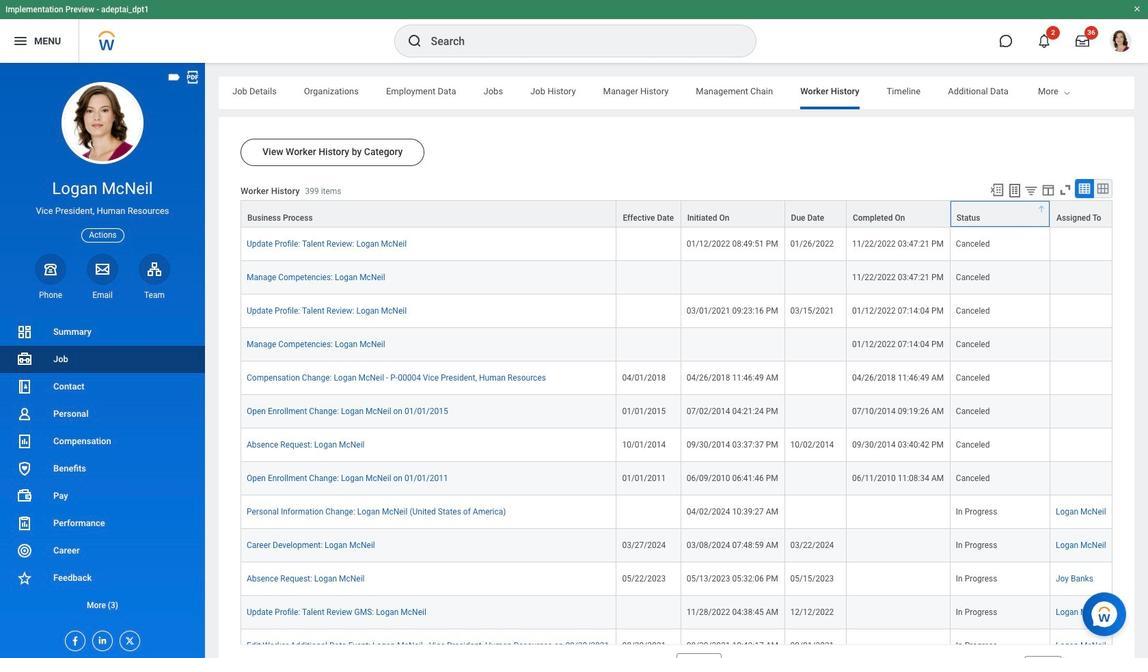 Task type: locate. For each thing, give the bounding box(es) containing it.
export to excel image
[[990, 183, 1005, 198]]

job image
[[16, 351, 33, 368]]

compensation image
[[16, 434, 33, 450]]

10 row from the top
[[241, 496, 1113, 529]]

tab list
[[219, 77, 1149, 109]]

facebook image
[[66, 632, 81, 647]]

2 row from the top
[[241, 228, 1113, 261]]

cell
[[617, 228, 682, 261], [1051, 228, 1113, 261], [617, 261, 682, 295], [682, 261, 785, 295], [785, 261, 847, 295], [1051, 261, 1113, 295], [617, 295, 682, 328], [1051, 295, 1113, 328], [617, 328, 682, 362], [682, 328, 785, 362], [785, 328, 847, 362], [1051, 328, 1113, 362], [785, 362, 847, 395], [1051, 362, 1113, 395], [785, 395, 847, 429], [1051, 395, 1113, 429], [1051, 429, 1113, 462], [785, 462, 847, 496], [1051, 462, 1113, 496], [617, 496, 682, 529], [785, 496, 847, 529], [847, 496, 951, 529], [847, 529, 951, 563], [847, 563, 951, 596], [617, 596, 682, 630], [847, 596, 951, 630], [847, 630, 951, 658]]

performance image
[[16, 516, 33, 532]]

fullscreen image
[[1059, 183, 1074, 198]]

3 row from the top
[[241, 261, 1113, 295]]

view team image
[[146, 261, 163, 277]]

profile logan mcneil image
[[1110, 30, 1132, 55]]

banner
[[0, 0, 1149, 63]]

list
[[0, 319, 205, 620]]

arrow up image
[[1038, 205, 1046, 213]]

items per page element
[[603, 646, 722, 658]]

row
[[241, 200, 1113, 228], [241, 228, 1113, 261], [241, 261, 1113, 295], [241, 295, 1113, 328], [241, 328, 1113, 362], [241, 362, 1113, 395], [241, 395, 1113, 429], [241, 429, 1113, 462], [241, 462, 1113, 496], [241, 496, 1113, 529], [241, 529, 1113, 563], [241, 563, 1113, 596], [241, 596, 1113, 630], [241, 630, 1113, 658]]

justify image
[[12, 33, 29, 49]]

Go to page number text field
[[1025, 656, 1062, 658]]

notifications large image
[[1038, 34, 1052, 48]]

8 row from the top
[[241, 429, 1113, 462]]

toolbar
[[984, 179, 1113, 200]]

benefits image
[[16, 461, 33, 477]]

7 row from the top
[[241, 395, 1113, 429]]

1 row from the top
[[241, 200, 1113, 228]]

inbox large image
[[1076, 34, 1090, 48]]

feedback image
[[16, 570, 33, 587]]

email logan mcneil element
[[87, 290, 118, 301]]

5 row from the top
[[241, 328, 1113, 362]]

13 row from the top
[[241, 596, 1113, 630]]



Task type: vqa. For each thing, say whether or not it's contained in the screenshot.
"More (8)" on the bottom of the page
no



Task type: describe. For each thing, give the bounding box(es) containing it.
summary image
[[16, 324, 33, 341]]

mail image
[[94, 261, 111, 277]]

11 row from the top
[[241, 529, 1113, 563]]

14 row from the top
[[241, 630, 1113, 658]]

navigation pane region
[[0, 63, 205, 658]]

9 row from the top
[[241, 462, 1113, 496]]

personal image
[[16, 406, 33, 423]]

close environment banner image
[[1134, 5, 1142, 13]]

export to worksheets image
[[1007, 183, 1024, 199]]

search image
[[407, 33, 423, 49]]

4 row from the top
[[241, 295, 1113, 328]]

phone logan mcneil element
[[35, 290, 66, 301]]

tag image
[[167, 70, 182, 85]]

click to view/edit grid preferences image
[[1041, 183, 1056, 198]]

select to filter grid data image
[[1024, 183, 1039, 198]]

team logan mcneil element
[[139, 290, 170, 301]]

expand table image
[[1097, 182, 1110, 196]]

pay image
[[16, 488, 33, 505]]

x image
[[120, 632, 135, 647]]

table image
[[1078, 182, 1092, 196]]

view printable version (pdf) image
[[185, 70, 200, 85]]

career image
[[16, 543, 33, 559]]

contact image
[[16, 379, 33, 395]]

phone image
[[41, 261, 60, 277]]

Search Workday  search field
[[431, 26, 728, 56]]

12 row from the top
[[241, 563, 1113, 596]]

6 row from the top
[[241, 362, 1113, 395]]

linkedin image
[[93, 632, 108, 646]]



